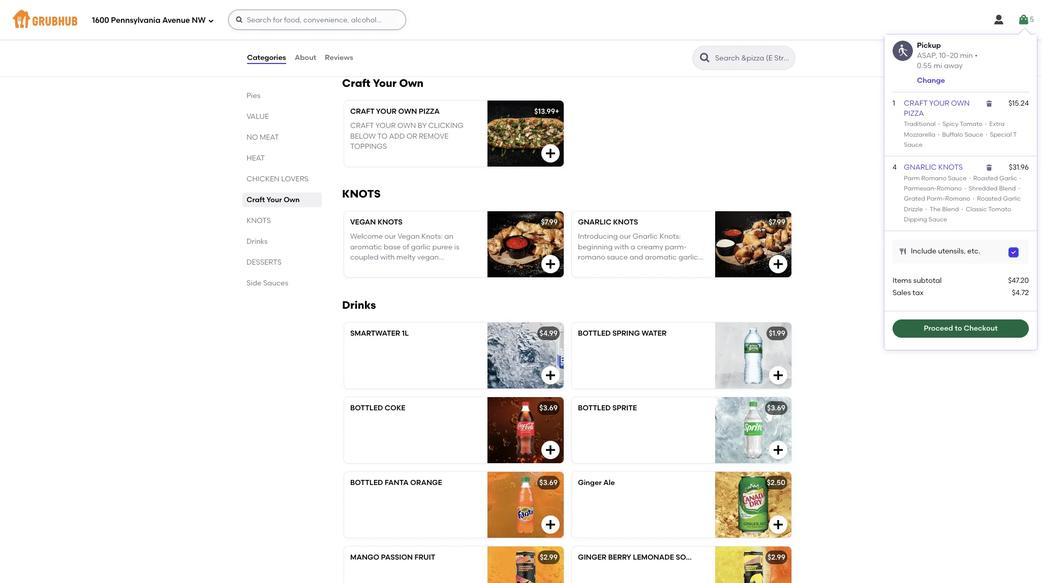 Task type: describe. For each thing, give the bounding box(es) containing it.
0 vertical spatial romano
[[922, 175, 947, 182]]

svg image inside 5 button
[[1018, 14, 1030, 26]]

1600 pennsylvania avenue nw
[[92, 16, 206, 25]]

$15.24
[[1009, 99, 1029, 108]]

about
[[295, 53, 316, 62]]

traditional ∙ spicy tomato
[[904, 121, 983, 128]]

categories button
[[247, 40, 287, 76]]

$4.72
[[1012, 289, 1029, 298]]

traditional
[[904, 121, 936, 128]]

pizza inside craft your own pizza
[[904, 109, 924, 118]]

checkout
[[964, 324, 998, 333]]

passion
[[381, 554, 413, 562]]

mozzarella
[[904, 131, 936, 138]]

0.55
[[917, 61, 932, 70]]

0 vertical spatial tomato
[[960, 121, 983, 128]]

to
[[378, 132, 388, 141]]

main navigation navigation
[[0, 0, 1043, 40]]

1 horizontal spatial craft your own pizza
[[904, 99, 970, 118]]

sprite
[[613, 404, 637, 413]]

1 horizontal spatial gnarlic knots
[[904, 163, 963, 172]]

fanta
[[385, 479, 409, 488]]

$3.69 for ginger ale
[[540, 479, 558, 488]]

avenue
[[162, 16, 190, 25]]

roasted inside parm romano sauce ∙ roasted garlic ∙ parmesan-romano ∙ shredded blend ∙ grated parm-romano
[[974, 175, 998, 182]]

1 vertical spatial gnarlic
[[578, 218, 612, 227]]

$47.20
[[1009, 277, 1029, 285]]

parm romano sauce ∙ roasted garlic ∙ parmesan-romano ∙ shredded blend ∙ grated parm-romano
[[904, 175, 1023, 203]]

special t sauce
[[904, 131, 1017, 149]]

sauce for parm romano sauce ∙ roasted garlic ∙ parmesan-romano ∙ shredded blend ∙ grated parm-romano
[[948, 175, 967, 182]]

include
[[911, 247, 937, 256]]

buffalo
[[943, 131, 963, 138]]

$2.99 for mango passion fruit
[[540, 554, 558, 562]]

own inside the craft your own by clicking below to add or remove toppings
[[398, 122, 416, 130]]

ginger ale image
[[716, 472, 792, 539]]

bottled for bottled coke
[[350, 404, 383, 413]]

no meat tab
[[247, 132, 318, 143]]

$13.99 +
[[535, 107, 560, 116]]

cbr image
[[716, 0, 792, 55]]

remove
[[419, 132, 449, 141]]

asap,
[[917, 51, 938, 60]]

blend inside parm romano sauce ∙ roasted garlic ∙ parmesan-romano ∙ shredded blend ∙ grated parm-romano
[[999, 185, 1016, 192]]

no meat
[[247, 133, 279, 142]]

roasted inside roasted garlic drizzle
[[978, 195, 1002, 203]]

smartwater 1l image
[[488, 323, 564, 389]]

bottled for bottled fanta orange
[[350, 479, 383, 488]]

$2.50
[[767, 479, 786, 488]]

mango passion fruit image
[[488, 547, 564, 584]]

$7.99 for vegan knots
[[541, 218, 558, 227]]

tomato inside the classic tomato dipping sauce
[[989, 206, 1012, 213]]

min
[[960, 51, 973, 60]]

sales tax
[[893, 289, 924, 298]]

spicy
[[943, 121, 959, 128]]

fruit
[[415, 554, 435, 562]]

Search &pizza (E Street) search field
[[715, 53, 792, 63]]

1 vertical spatial romano
[[937, 185, 962, 192]]

items
[[893, 277, 912, 285]]

away
[[944, 61, 963, 70]]

lovers
[[281, 175, 309, 184]]

pies tab
[[247, 91, 318, 101]]

extra
[[990, 121, 1005, 128]]

own up the craft your own by clicking below to add or remove toppings at the left top
[[398, 107, 417, 116]]

change
[[917, 76, 945, 85]]

$2.99 for ginger berry lemonade soda
[[768, 554, 786, 562]]

sauce inside the classic tomato dipping sauce
[[929, 216, 948, 223]]

drizzle
[[904, 206, 923, 213]]

0 vertical spatial own
[[399, 77, 424, 90]]

bottled coke
[[350, 404, 406, 413]]

roasted garlic drizzle
[[904, 195, 1021, 213]]

smartwater
[[350, 330, 400, 338]]

1
[[893, 99, 896, 108]]

value
[[247, 112, 269, 121]]

bottled fanta orange
[[350, 479, 442, 488]]

$3.69 for bottled sprite
[[540, 404, 558, 413]]

t
[[1014, 131, 1017, 138]]

5
[[1030, 15, 1034, 24]]

ginger
[[578, 554, 607, 562]]

categories
[[247, 53, 286, 62]]

1l
[[402, 330, 409, 338]]

sauce for special t sauce
[[904, 141, 923, 149]]

vegan
[[350, 218, 376, 227]]

bottled for bottled spring water
[[578, 330, 611, 338]]

$7.99 for gnarlic knots
[[769, 218, 786, 227]]

lemonade
[[633, 554, 674, 562]]

garlic inside parm romano sauce ∙ roasted garlic ∙ parmesan-romano ∙ shredded blend ∙ grated parm-romano
[[1000, 175, 1018, 182]]

pickup
[[917, 41, 941, 50]]

knots inside 'knots' tab
[[247, 217, 271, 225]]

add
[[389, 132, 405, 141]]

proceed to checkout
[[924, 324, 998, 333]]

ginger
[[578, 479, 602, 488]]

bottled fanta orange image
[[488, 472, 564, 539]]

bottled spring water image
[[716, 323, 792, 389]]

value tab
[[247, 111, 318, 122]]

chicken
[[247, 175, 280, 184]]

classic tomato dipping sauce
[[904, 206, 1012, 223]]

about button
[[294, 40, 317, 76]]

special
[[990, 131, 1012, 138]]

by
[[418, 122, 427, 130]]

dirty bird image
[[488, 0, 564, 55]]

own inside tab
[[284, 196, 300, 204]]

4
[[893, 163, 897, 172]]

coke
[[385, 404, 406, 413]]

sales
[[893, 289, 911, 298]]

2 vertical spatial romano
[[946, 195, 971, 203]]

craft your own pizza image
[[488, 101, 564, 167]]

ginger ale
[[578, 479, 615, 488]]

chicken lovers tab
[[247, 174, 318, 185]]

bottled sprite image
[[716, 398, 792, 464]]

0 horizontal spatial pizza
[[419, 107, 440, 116]]

craft inside the craft your own tab
[[247, 196, 265, 204]]

tooltip containing pickup
[[885, 28, 1037, 350]]



Task type: locate. For each thing, give the bounding box(es) containing it.
sauce inside parm romano sauce ∙ roasted garlic ∙ parmesan-romano ∙ shredded blend ∙ grated parm-romano
[[948, 175, 967, 182]]

1 vertical spatial garlic
[[1004, 195, 1021, 203]]

0 vertical spatial craft
[[342, 77, 371, 90]]

dipping
[[904, 216, 928, 223]]

bottled left "sprite"
[[578, 404, 611, 413]]

bottled spring water
[[578, 330, 667, 338]]

tooltip
[[885, 28, 1037, 350]]

0 vertical spatial garlic
[[1000, 175, 1018, 182]]

own up 'or'
[[398, 122, 416, 130]]

$4.99
[[540, 330, 558, 338]]

0 horizontal spatial gnarlic
[[578, 218, 612, 227]]

soda
[[676, 554, 697, 562]]

0 vertical spatial gnarlic
[[904, 163, 937, 172]]

0 horizontal spatial own
[[284, 196, 300, 204]]

Search for food, convenience, alcohol... search field
[[228, 10, 406, 30]]

mango
[[350, 554, 380, 562]]

0 horizontal spatial blend
[[943, 206, 959, 213]]

1 horizontal spatial own
[[399, 77, 424, 90]]

1 horizontal spatial blend
[[999, 185, 1016, 192]]

∙
[[938, 121, 941, 128], [983, 121, 990, 128], [937, 131, 941, 138], [984, 131, 990, 138], [968, 175, 972, 182], [1019, 175, 1023, 182], [964, 185, 968, 192], [1018, 185, 1022, 192], [971, 195, 978, 203], [925, 206, 929, 213], [959, 206, 966, 213]]

your inside the craft your own by clicking below to add or remove toppings
[[376, 122, 396, 130]]

1 horizontal spatial $7.99
[[769, 218, 786, 227]]

0 horizontal spatial craft
[[247, 196, 265, 204]]

tomato
[[960, 121, 983, 128], [989, 206, 1012, 213]]

0 horizontal spatial your
[[267, 196, 282, 204]]

1 vertical spatial drinks
[[342, 299, 376, 312]]

own inside craft your own pizza
[[952, 99, 970, 108]]

berry
[[608, 554, 632, 562]]

parmesan-
[[904, 185, 937, 192]]

pizza up traditional
[[904, 109, 924, 118]]

0 horizontal spatial $7.99
[[541, 218, 558, 227]]

desserts
[[247, 258, 282, 267]]

proceed
[[924, 324, 954, 333]]

nw
[[192, 16, 206, 25]]

0 vertical spatial blend
[[999, 185, 1016, 192]]

∙ the blend
[[923, 206, 959, 213]]

pickup asap, 10–20 min • 0.55 mi away
[[917, 41, 978, 70]]

or
[[407, 132, 417, 141]]

pizza up by
[[419, 107, 440, 116]]

0 vertical spatial drinks
[[247, 237, 268, 246]]

tomato right classic
[[989, 206, 1012, 213]]

1 vertical spatial craft
[[247, 196, 265, 204]]

1 horizontal spatial your
[[373, 77, 397, 90]]

bottled coke image
[[488, 398, 564, 464]]

craft your own by clicking below to add or remove toppings
[[350, 122, 464, 151]]

•
[[975, 51, 978, 60]]

your inside tab
[[267, 196, 282, 204]]

2 $7.99 from the left
[[769, 218, 786, 227]]

sauce for ∙ buffalo sauce
[[965, 131, 984, 138]]

knots
[[939, 163, 963, 172], [342, 188, 381, 200], [247, 217, 271, 225], [378, 218, 403, 227], [613, 218, 638, 227]]

sauce down the on the right top
[[929, 216, 948, 223]]

reviews button
[[324, 40, 354, 76]]

bottled
[[578, 330, 611, 338], [350, 404, 383, 413], [578, 404, 611, 413], [350, 479, 383, 488]]

sauce down gnarlic knots link
[[948, 175, 967, 182]]

below
[[350, 132, 376, 141]]

1 $7.99 from the left
[[541, 218, 558, 227]]

craft
[[904, 99, 928, 108], [350, 107, 375, 116], [350, 122, 374, 130]]

svg image inside main navigation navigation
[[208, 18, 214, 24]]

shredded
[[969, 185, 998, 192]]

craft your own pizza link
[[904, 99, 970, 118]]

0 horizontal spatial gnarlic knots
[[578, 218, 638, 227]]

vegan knots image
[[488, 212, 564, 278]]

chicken lovers
[[247, 175, 309, 184]]

meat
[[260, 133, 279, 142]]

gnarlic inside tooltip
[[904, 163, 937, 172]]

tomato up ∙ buffalo sauce
[[960, 121, 983, 128]]

+
[[555, 107, 560, 116]]

garlic inside roasted garlic drizzle
[[1004, 195, 1021, 203]]

1 $2.99 from the left
[[540, 554, 558, 562]]

utensils,
[[938, 247, 966, 256]]

ginger berry lemonade soda image
[[716, 547, 792, 584]]

0 horizontal spatial tomato
[[960, 121, 983, 128]]

craft your own pizza
[[904, 99, 970, 118], [350, 107, 440, 116]]

1600
[[92, 16, 109, 25]]

sauce down mozzarella in the right top of the page
[[904, 141, 923, 149]]

pennsylvania
[[111, 16, 161, 25]]

roasted down the shredded at top right
[[978, 195, 1002, 203]]

items subtotal
[[893, 277, 942, 285]]

roasted up the shredded at top right
[[974, 175, 998, 182]]

bottled left coke
[[350, 404, 383, 413]]

gnarlic knots image
[[716, 212, 792, 278]]

1 vertical spatial tomato
[[989, 206, 1012, 213]]

1 vertical spatial own
[[284, 196, 300, 204]]

heat tab
[[247, 153, 318, 164]]

ginger berry lemonade soda
[[578, 554, 697, 562]]

bottled left spring
[[578, 330, 611, 338]]

0 horizontal spatial craft your own pizza
[[350, 107, 440, 116]]

pickup icon image
[[893, 41, 913, 61]]

romano up the classic tomato dipping sauce
[[946, 195, 971, 203]]

svg image
[[208, 18, 214, 24], [545, 36, 557, 48], [772, 36, 785, 48], [545, 148, 557, 160], [986, 164, 994, 172], [899, 248, 907, 256], [1011, 250, 1017, 256], [545, 258, 557, 271], [772, 370, 785, 382]]

own
[[399, 77, 424, 90], [284, 196, 300, 204]]

$2.99
[[540, 554, 558, 562], [768, 554, 786, 562]]

parm
[[904, 175, 920, 182]]

your inside craft your own pizza
[[930, 99, 950, 108]]

proceed to checkout button
[[893, 320, 1029, 338]]

blend
[[999, 185, 1016, 192], [943, 206, 959, 213]]

1 horizontal spatial tomato
[[989, 206, 1012, 213]]

0 horizontal spatial craft your own
[[247, 196, 300, 204]]

water
[[642, 330, 667, 338]]

$13.99
[[535, 107, 555, 116]]

1 vertical spatial your
[[267, 196, 282, 204]]

1 horizontal spatial craft
[[342, 77, 371, 90]]

svg image
[[993, 14, 1005, 26], [1018, 14, 1030, 26], [235, 16, 243, 24], [986, 100, 994, 108], [772, 258, 785, 271], [545, 370, 557, 382], [545, 444, 557, 457], [772, 444, 785, 457], [545, 519, 557, 531], [772, 519, 785, 531]]

sauces
[[263, 279, 288, 288]]

craft down chicken
[[247, 196, 265, 204]]

drinks up the smartwater
[[342, 299, 376, 312]]

drinks inside tab
[[247, 237, 268, 246]]

0 vertical spatial roasted
[[974, 175, 998, 182]]

0 horizontal spatial $2.99
[[540, 554, 558, 562]]

roasted
[[974, 175, 998, 182], [978, 195, 1002, 203]]

1 horizontal spatial gnarlic
[[904, 163, 937, 172]]

own up by
[[399, 77, 424, 90]]

ale
[[604, 479, 615, 488]]

craft your own pizza up add
[[350, 107, 440, 116]]

mango passion fruit
[[350, 554, 435, 562]]

0 vertical spatial your
[[373, 77, 397, 90]]

bottled left fanta
[[350, 479, 383, 488]]

toppings
[[350, 142, 387, 151]]

∙ buffalo sauce
[[936, 131, 984, 138]]

parm-
[[927, 195, 946, 203]]

craft your own tab
[[247, 195, 318, 205]]

own
[[952, 99, 970, 108], [398, 107, 417, 116], [398, 122, 416, 130]]

the
[[930, 206, 941, 213]]

1 vertical spatial gnarlic knots
[[578, 218, 638, 227]]

grated
[[904, 195, 926, 203]]

sauce right buffalo
[[965, 131, 984, 138]]

no
[[247, 133, 258, 142]]

$1.99
[[769, 330, 786, 338]]

1 horizontal spatial pizza
[[904, 109, 924, 118]]

pies
[[247, 92, 261, 100]]

drinks up desserts
[[247, 237, 268, 246]]

include utensils, etc.
[[911, 247, 981, 256]]

romano up 'parm-'
[[937, 185, 962, 192]]

1 horizontal spatial $2.99
[[768, 554, 786, 562]]

desserts tab
[[247, 257, 318, 268]]

gnarlic
[[904, 163, 937, 172], [578, 218, 612, 227]]

craft inside the craft your own by clicking below to add or remove toppings
[[350, 122, 374, 130]]

1 vertical spatial craft your own
[[247, 196, 300, 204]]

0 horizontal spatial drinks
[[247, 237, 268, 246]]

extra mozzarella
[[904, 121, 1005, 138]]

own down the lovers
[[284, 196, 300, 204]]

to
[[955, 324, 962, 333]]

bottled for bottled sprite
[[578, 404, 611, 413]]

side sauces tab
[[247, 278, 318, 289]]

romano down gnarlic knots link
[[922, 175, 947, 182]]

search icon image
[[699, 52, 711, 64]]

craft your own inside tab
[[247, 196, 300, 204]]

side
[[247, 279, 262, 288]]

craft your own down chicken lovers
[[247, 196, 300, 204]]

blend right the on the right top
[[943, 206, 959, 213]]

2 $2.99 from the left
[[768, 554, 786, 562]]

smartwater 1l
[[350, 330, 409, 338]]

change button
[[917, 76, 945, 86]]

pizza
[[419, 107, 440, 116], [904, 109, 924, 118]]

1 vertical spatial blend
[[943, 206, 959, 213]]

side sauces
[[247, 279, 288, 288]]

spring
[[613, 330, 640, 338]]

1 horizontal spatial drinks
[[342, 299, 376, 312]]

1 horizontal spatial craft your own
[[342, 77, 424, 90]]

classic
[[966, 206, 987, 213]]

$31.96
[[1009, 163, 1029, 172]]

0 vertical spatial craft your own
[[342, 77, 424, 90]]

bottled sprite
[[578, 404, 637, 413]]

craft down reviews button
[[342, 77, 371, 90]]

blend down the $31.96 on the right of the page
[[999, 185, 1016, 192]]

knots tab
[[247, 216, 318, 226]]

craft your own
[[342, 77, 424, 90], [247, 196, 300, 204]]

1 vertical spatial roasted
[[978, 195, 1002, 203]]

craft your own down reviews button
[[342, 77, 424, 90]]

mi
[[934, 61, 943, 70]]

0 vertical spatial gnarlic knots
[[904, 163, 963, 172]]

own up "spicy"
[[952, 99, 970, 108]]

10–20
[[939, 51, 959, 60]]

$3.69
[[540, 404, 558, 413], [767, 404, 786, 413], [540, 479, 558, 488]]

sauce inside 'special t sauce'
[[904, 141, 923, 149]]

craft your own pizza up traditional ∙ spicy tomato on the top of page
[[904, 99, 970, 118]]

drinks tab
[[247, 236, 318, 247]]

gnarlic knots link
[[904, 163, 963, 172]]

orange
[[410, 479, 442, 488]]



Task type: vqa. For each thing, say whether or not it's contained in the screenshot.
Pies
yes



